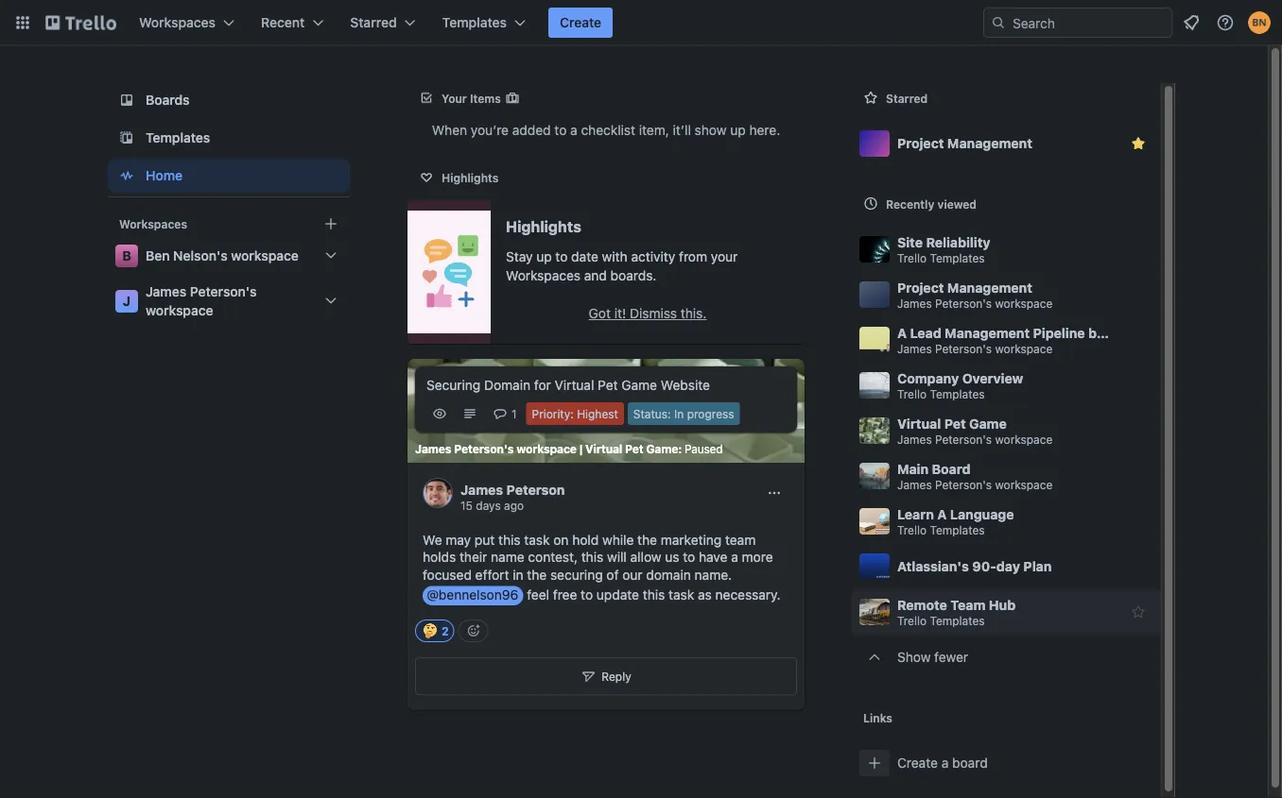 Task type: vqa. For each thing, say whether or not it's contained in the screenshot.
Due dates's Due
no



Task type: locate. For each thing, give the bounding box(es) containing it.
viewed
[[938, 198, 977, 211]]

learn a language trello templates
[[897, 507, 1014, 538]]

checklist
[[581, 122, 635, 138]]

board
[[932, 461, 971, 477]]

starred up project management
[[886, 92, 928, 105]]

trello inside 'remote team hub trello templates'
[[897, 615, 927, 628]]

this
[[498, 532, 521, 548], [581, 550, 604, 566], [643, 588, 665, 603]]

management for project management
[[947, 136, 1032, 151]]

this down domain
[[643, 588, 665, 603]]

got it! dismiss this.
[[589, 306, 707, 321]]

management for project management james peterson's workspace
[[947, 280, 1032, 295]]

0 horizontal spatial up
[[536, 249, 552, 265]]

0 notifications image
[[1180, 11, 1203, 34]]

1 vertical spatial pet
[[944, 416, 966, 432]]

this.
[[681, 306, 707, 321]]

search image
[[991, 15, 1006, 30]]

management inside project management james peterson's workspace
[[947, 280, 1032, 295]]

pet inside virtual pet game james peterson's workspace
[[944, 416, 966, 432]]

task left as
[[669, 588, 694, 603]]

workspaces inside the stay up to date with activity from your workspaces and boards.
[[506, 268, 581, 284]]

up
[[730, 122, 746, 138], [536, 249, 552, 265]]

show
[[897, 650, 931, 666]]

1 horizontal spatial starred
[[886, 92, 928, 105]]

0 horizontal spatial a
[[897, 325, 907, 341]]

up left here.
[[730, 122, 746, 138]]

virtual inside virtual pet game james peterson's workspace
[[897, 416, 941, 432]]

0 horizontal spatial the
[[527, 568, 547, 583]]

main board james peterson's workspace
[[897, 461, 1053, 492]]

project inside project management james peterson's workspace
[[897, 280, 944, 295]]

2 vertical spatial management
[[945, 325, 1030, 341]]

trello down the company
[[897, 388, 927, 401]]

1 project from the top
[[897, 136, 944, 151]]

workspace up language
[[995, 479, 1053, 492]]

a right learn
[[937, 507, 947, 522]]

a left 'lead'
[[897, 325, 907, 341]]

0 vertical spatial create
[[560, 15, 602, 30]]

you're
[[471, 122, 509, 138]]

pet up "highest"
[[598, 378, 618, 393]]

peterson's up company overview trello templates
[[935, 343, 992, 356]]

have
[[699, 550, 728, 566]]

james up days
[[460, 482, 503, 498]]

2 vertical spatial pet
[[625, 443, 644, 456]]

recently viewed
[[886, 198, 977, 211]]

a inside 'button'
[[942, 756, 949, 772]]

their
[[460, 550, 487, 566]]

2 vertical spatial workspaces
[[506, 268, 581, 284]]

stay
[[506, 249, 533, 265]]

peterson's inside main board james peterson's workspace
[[935, 479, 992, 492]]

1 horizontal spatial a
[[937, 507, 947, 522]]

1 trello from the top
[[897, 252, 927, 265]]

contest,
[[528, 550, 578, 566]]

0 horizontal spatial highlights
[[442, 171, 499, 184]]

progress
[[687, 408, 734, 421]]

2
[[442, 625, 449, 638]]

2 horizontal spatial pet
[[944, 416, 966, 432]]

in
[[674, 408, 684, 421]]

up right stay
[[536, 249, 552, 265]]

language
[[950, 507, 1014, 522]]

james peterson's workspace | virtual pet game : paused
[[415, 443, 723, 456]]

1 vertical spatial a
[[731, 550, 738, 566]]

a down team
[[731, 550, 738, 566]]

click to star remote team hub. it will show up at the top of your boards list. image
[[1129, 603, 1148, 622]]

this down the hold
[[581, 550, 604, 566]]

peterson's inside the a lead management pipeline by crmble james peterson's workspace
[[935, 343, 992, 356]]

0 vertical spatial the
[[637, 532, 657, 548]]

create
[[560, 15, 602, 30], [897, 756, 938, 772]]

0 horizontal spatial task
[[524, 532, 550, 548]]

add reaction image
[[458, 620, 489, 643]]

0 vertical spatial starred
[[350, 15, 397, 30]]

from
[[679, 249, 707, 265]]

primary element
[[0, 0, 1282, 45]]

james up main
[[897, 434, 932, 447]]

create for create a board
[[897, 756, 938, 772]]

1 vertical spatial game
[[969, 416, 1007, 432]]

0 horizontal spatial starred
[[350, 15, 397, 30]]

got
[[589, 306, 611, 321]]

0 horizontal spatial pet
[[598, 378, 618, 393]]

james peterson's workspace
[[146, 284, 257, 319]]

day
[[997, 559, 1020, 575]]

project down site reliability trello templates
[[897, 280, 944, 295]]

to right free
[[581, 588, 593, 603]]

james up 'lead'
[[897, 297, 932, 311]]

highlights up stay
[[506, 218, 581, 236]]

1 horizontal spatial the
[[637, 532, 657, 548]]

the up allow on the bottom
[[637, 532, 657, 548]]

0 vertical spatial project
[[897, 136, 944, 151]]

0 vertical spatial management
[[947, 136, 1032, 151]]

2 vertical spatial a
[[942, 756, 949, 772]]

to right added
[[554, 122, 567, 138]]

to left 'date'
[[555, 249, 568, 265]]

virtual up main
[[897, 416, 941, 432]]

when
[[432, 122, 467, 138]]

trello inside learn a language trello templates
[[897, 524, 927, 538]]

boards.
[[611, 268, 657, 284]]

0 horizontal spatial this
[[498, 532, 521, 548]]

task up contest,
[[524, 532, 550, 548]]

2 horizontal spatial this
[[643, 588, 665, 603]]

peterson's inside james peterson's workspace
[[190, 284, 257, 300]]

project up recently
[[897, 136, 944, 151]]

james down securing
[[415, 443, 451, 456]]

peterson's
[[190, 284, 257, 300], [935, 297, 992, 311], [935, 343, 992, 356], [935, 434, 992, 447], [454, 443, 514, 456], [935, 479, 992, 492]]

workspace inside james peterson's workspace
[[146, 303, 213, 319]]

create inside create button
[[560, 15, 602, 30]]

boards link
[[108, 83, 350, 117]]

workspace right the j
[[146, 303, 213, 319]]

peterson
[[507, 482, 565, 498]]

templates
[[442, 15, 507, 30], [146, 130, 210, 146], [930, 252, 985, 265], [930, 388, 985, 401], [930, 524, 985, 538], [930, 615, 985, 628]]

trello
[[897, 252, 927, 265], [897, 388, 927, 401], [897, 524, 927, 538], [897, 615, 927, 628]]

hold
[[572, 532, 599, 548]]

trello down remote
[[897, 615, 927, 628]]

1 vertical spatial management
[[947, 280, 1032, 295]]

pet
[[598, 378, 618, 393], [944, 416, 966, 432], [625, 443, 644, 456]]

Search field
[[1006, 9, 1172, 37]]

management down reliability
[[947, 280, 1032, 295]]

a inside the a lead management pipeline by crmble james peterson's workspace
[[897, 325, 907, 341]]

workspace inside main board james peterson's workspace
[[995, 479, 1053, 492]]

workspace up the a lead management pipeline by crmble james peterson's workspace
[[995, 297, 1053, 311]]

workspace
[[231, 248, 299, 264], [995, 297, 1053, 311], [146, 303, 213, 319], [995, 343, 1053, 356], [995, 434, 1053, 447], [516, 443, 577, 456], [995, 479, 1053, 492]]

a
[[897, 325, 907, 341], [937, 507, 947, 522]]

date
[[571, 249, 598, 265]]

0 vertical spatial workspaces
[[139, 15, 216, 30]]

james down main
[[897, 479, 932, 492]]

and
[[584, 268, 607, 284]]

0 vertical spatial a
[[897, 325, 907, 341]]

dismiss
[[630, 306, 677, 321]]

pet down status:
[[625, 443, 644, 456]]

1 vertical spatial project
[[897, 280, 944, 295]]

on
[[553, 532, 569, 548]]

james inside the a lead management pipeline by crmble james peterson's workspace
[[897, 343, 932, 356]]

remote team hub trello templates
[[897, 598, 1016, 628]]

workspace left |
[[516, 443, 577, 456]]

:
[[678, 443, 682, 456]]

virtual up priority: highest on the bottom
[[555, 378, 594, 393]]

show
[[695, 122, 727, 138]]

game up status:
[[621, 378, 657, 393]]

templates inside learn a language trello templates
[[930, 524, 985, 538]]

templates down language
[[930, 524, 985, 538]]

highlights down you're
[[442, 171, 499, 184]]

workspaces
[[139, 15, 216, 30], [119, 217, 187, 231], [506, 268, 581, 284]]

virtual right |
[[585, 443, 622, 456]]

securing
[[550, 568, 603, 583]]

home image
[[115, 165, 138, 187]]

the
[[637, 532, 657, 548], [527, 568, 547, 583]]

peterson's inside virtual pet game james peterson's workspace
[[935, 434, 992, 447]]

2 trello from the top
[[897, 388, 927, 401]]

templates button
[[431, 8, 537, 38]]

james down ben
[[146, 284, 186, 300]]

2 project from the top
[[897, 280, 944, 295]]

update
[[597, 588, 639, 603]]

recent
[[261, 15, 305, 30]]

priority: highest
[[532, 408, 618, 421]]

click to unstar project management. it will be removed from your starred list. image
[[1129, 134, 1148, 153]]

1 vertical spatial the
[[527, 568, 547, 583]]

game down overview
[[969, 416, 1007, 432]]

necessary.
[[715, 588, 781, 603]]

4 trello from the top
[[897, 615, 927, 628]]

0 vertical spatial game
[[621, 378, 657, 393]]

show fewer button
[[852, 635, 1161, 681]]

0 vertical spatial a
[[570, 122, 577, 138]]

james down 'lead'
[[897, 343, 932, 356]]

peterson's inside project management james peterson's workspace
[[935, 297, 992, 311]]

james inside main board james peterson's workspace
[[897, 479, 932, 492]]

james
[[146, 284, 186, 300], [897, 297, 932, 311], [897, 343, 932, 356], [897, 434, 932, 447], [415, 443, 451, 456], [897, 479, 932, 492], [460, 482, 503, 498]]

1 horizontal spatial a
[[731, 550, 738, 566]]

name.
[[695, 568, 732, 583]]

peterson's up 'lead'
[[935, 297, 992, 311]]

0 vertical spatial up
[[730, 122, 746, 138]]

workspaces up ben
[[119, 217, 187, 231]]

project
[[897, 136, 944, 151], [897, 280, 944, 295]]

team
[[951, 598, 986, 613]]

0 horizontal spatial create
[[560, 15, 602, 30]]

it!
[[614, 306, 626, 321]]

trello down learn
[[897, 524, 927, 538]]

ben nelson (bennelson96) image
[[1248, 11, 1271, 34]]

a left checklist
[[570, 122, 577, 138]]

of
[[606, 568, 619, 583]]

j
[[123, 294, 131, 309]]

trello down site
[[897, 252, 927, 265]]

to
[[554, 122, 567, 138], [555, 249, 568, 265], [683, 550, 695, 566], [581, 588, 593, 603]]

0 vertical spatial pet
[[598, 378, 618, 393]]

templates down the company
[[930, 388, 985, 401]]

workspace up main board james peterson's workspace
[[995, 434, 1053, 447]]

starred
[[350, 15, 397, 30], [886, 92, 928, 105]]

3 trello from the top
[[897, 524, 927, 538]]

1 vertical spatial task
[[669, 588, 694, 603]]

1 vertical spatial a
[[937, 507, 947, 522]]

1 vertical spatial up
[[536, 249, 552, 265]]

1 vertical spatial this
[[581, 550, 604, 566]]

1 vertical spatial create
[[897, 756, 938, 772]]

task
[[524, 532, 550, 548], [669, 588, 694, 603]]

board image
[[115, 89, 138, 112]]

workspaces button
[[128, 8, 246, 38]]

name
[[491, 550, 524, 566]]

pet down company overview trello templates
[[944, 416, 966, 432]]

workspaces down stay
[[506, 268, 581, 284]]

1 horizontal spatial pet
[[625, 443, 644, 456]]

1 vertical spatial virtual
[[897, 416, 941, 432]]

peterson's down ben nelson's workspace
[[190, 284, 257, 300]]

status:
[[633, 408, 671, 421]]

workspace inside the a lead management pipeline by crmble james peterson's workspace
[[995, 343, 1053, 356]]

workspace down "pipeline"
[[995, 343, 1053, 356]]

1 horizontal spatial create
[[897, 756, 938, 772]]

peterson's down board
[[935, 479, 992, 492]]

starred right recent 'popup button' in the left of the page
[[350, 15, 397, 30]]

create inside 'button'
[[897, 756, 938, 772]]

templates down reliability
[[930, 252, 985, 265]]

peterson's up board
[[935, 434, 992, 447]]

virtual
[[555, 378, 594, 393], [897, 416, 941, 432], [585, 443, 622, 456]]

james inside james peterson 15 days ago
[[460, 482, 503, 498]]

game down status:
[[646, 443, 678, 456]]

0 vertical spatial this
[[498, 532, 521, 548]]

management inside the a lead management pipeline by crmble james peterson's workspace
[[945, 325, 1030, 341]]

2 horizontal spatial a
[[942, 756, 949, 772]]

management down project management james peterson's workspace
[[945, 325, 1030, 341]]

1 vertical spatial starred
[[886, 92, 928, 105]]

home link
[[108, 159, 350, 193]]

got it! dismiss this. button
[[506, 299, 790, 329]]

0 vertical spatial virtual
[[555, 378, 594, 393]]

a inside we may put this task on hold while the marketing team holds their name contest, this will allow us to have a more focused effort in the securing of our domain name. @bennelson96 feel free to update this task as necessary.
[[731, 550, 738, 566]]

1 vertical spatial highlights
[[506, 218, 581, 236]]

plan
[[1023, 559, 1052, 575]]

templates down team
[[930, 615, 985, 628]]

management up viewed
[[947, 136, 1032, 151]]

workspaces up boards
[[139, 15, 216, 30]]

a left board
[[942, 756, 949, 772]]

trello inside site reliability trello templates
[[897, 252, 927, 265]]

atlassian's 90-day plan
[[897, 559, 1052, 575]]

the right "in" at left
[[527, 568, 547, 583]]

templates up your items
[[442, 15, 507, 30]]

a inside learn a language trello templates
[[937, 507, 947, 522]]

this up name
[[498, 532, 521, 548]]



Task type: describe. For each thing, give the bounding box(es) containing it.
domain
[[484, 378, 531, 393]]

here.
[[749, 122, 780, 138]]

0 vertical spatial highlights
[[442, 171, 499, 184]]

create a board button
[[852, 741, 1161, 787]]

templates inside 'remote team hub trello templates'
[[930, 615, 985, 628]]

to inside the stay up to date with activity from your workspaces and boards.
[[555, 249, 568, 265]]

back to home image
[[45, 8, 116, 38]]

paused
[[685, 443, 723, 456]]

0 horizontal spatial a
[[570, 122, 577, 138]]

marketing
[[661, 532, 722, 548]]

days
[[476, 499, 501, 512]]

board
[[952, 756, 988, 772]]

highest
[[577, 408, 618, 421]]

open information menu image
[[1216, 13, 1235, 32]]

website
[[661, 378, 710, 393]]

2 vertical spatial virtual
[[585, 443, 622, 456]]

our
[[622, 568, 643, 583]]

starred inside dropdown button
[[350, 15, 397, 30]]

james inside project management james peterson's workspace
[[897, 297, 932, 311]]

james inside virtual pet game james peterson's workspace
[[897, 434, 932, 447]]

home
[[146, 168, 183, 183]]

game inside virtual pet game james peterson's workspace
[[969, 416, 1007, 432]]

project management link
[[852, 121, 1161, 166]]

templates link
[[108, 121, 350, 155]]

0 vertical spatial task
[[524, 532, 550, 548]]

workspace inside project management james peterson's workspace
[[995, 297, 1053, 311]]

template board image
[[115, 127, 138, 149]]

create for create
[[560, 15, 602, 30]]

company
[[897, 371, 959, 386]]

workspaces inside workspaces popup button
[[139, 15, 216, 30]]

reliability
[[926, 234, 991, 250]]

project management james peterson's workspace
[[897, 280, 1053, 311]]

lead
[[910, 325, 942, 341]]

project for project management james peterson's workspace
[[897, 280, 944, 295]]

activity
[[631, 249, 675, 265]]

your
[[711, 249, 738, 265]]

1 horizontal spatial up
[[730, 122, 746, 138]]

james inside james peterson's workspace
[[146, 284, 186, 300]]

show fewer
[[897, 650, 968, 666]]

ben
[[146, 248, 170, 264]]

site reliability trello templates
[[897, 234, 991, 265]]

it'll
[[673, 122, 691, 138]]

hub
[[989, 598, 1016, 613]]

boards
[[146, 92, 190, 108]]

main
[[897, 461, 929, 477]]

90-
[[972, 559, 997, 575]]

1 horizontal spatial task
[[669, 588, 694, 603]]

pipeline
[[1033, 325, 1085, 341]]

@bennelson96
[[427, 588, 518, 603]]

crmble
[[1108, 325, 1155, 341]]

peterson's down 1
[[454, 443, 514, 456]]

added
[[512, 122, 551, 138]]

your
[[442, 92, 467, 105]]

priority:
[[532, 408, 574, 421]]

as
[[698, 588, 712, 603]]

workspace right nelson's
[[231, 248, 299, 264]]

allow
[[630, 550, 661, 566]]

project management
[[897, 136, 1032, 151]]

1
[[512, 408, 517, 421]]

starred button
[[339, 8, 427, 38]]

templates down boards
[[146, 130, 210, 146]]

securing
[[426, 378, 481, 393]]

trello inside company overview trello templates
[[897, 388, 927, 401]]

project for project management
[[897, 136, 944, 151]]

free
[[553, 588, 577, 603]]

team
[[725, 532, 756, 548]]

more
[[742, 550, 773, 566]]

2 vertical spatial game
[[646, 443, 678, 456]]

templates inside popup button
[[442, 15, 507, 30]]

create a workspace image
[[320, 213, 342, 235]]

nelson's
[[173, 248, 228, 264]]

1 horizontal spatial this
[[581, 550, 604, 566]]

atlassian's 90-day plan link
[[852, 545, 1161, 590]]

focused
[[423, 568, 472, 583]]

virtual pet game link
[[585, 442, 678, 457]]

company overview trello templates
[[897, 371, 1023, 401]]

ago
[[504, 499, 524, 512]]

create a board
[[897, 756, 988, 772]]

securing domain for virtual pet game website
[[426, 378, 710, 393]]

2 vertical spatial this
[[643, 588, 665, 603]]

we
[[423, 532, 442, 548]]

to right us
[[683, 550, 695, 566]]

items
[[470, 92, 501, 105]]

will
[[607, 550, 627, 566]]

status: in progress
[[633, 408, 734, 421]]

we may put this task on hold while the marketing team holds their name contest, this will allow us to have a more focused effort in the securing of our domain name. @bennelson96 feel free to update this task as necessary.
[[423, 532, 781, 603]]

with
[[602, 249, 628, 265]]

learn
[[897, 507, 934, 522]]

1 vertical spatial workspaces
[[119, 217, 187, 231]]

15
[[460, 499, 473, 512]]

ben nelson's workspace
[[146, 248, 299, 264]]

remote
[[897, 598, 947, 613]]

1 horizontal spatial highlights
[[506, 218, 581, 236]]

b
[[122, 248, 131, 264]]

up inside the stay up to date with activity from your workspaces and boards.
[[536, 249, 552, 265]]

may
[[446, 532, 471, 548]]

templates inside company overview trello templates
[[930, 388, 985, 401]]

put
[[475, 532, 495, 548]]

overview
[[962, 371, 1023, 386]]

reply button
[[415, 658, 797, 696]]

recent button
[[250, 8, 335, 38]]

effort
[[475, 568, 509, 583]]

domain
[[646, 568, 691, 583]]

workspace inside virtual pet game james peterson's workspace
[[995, 434, 1053, 447]]

feel
[[527, 588, 549, 603]]

templates inside site reliability trello templates
[[930, 252, 985, 265]]

james peterson 15 days ago
[[460, 482, 565, 512]]



